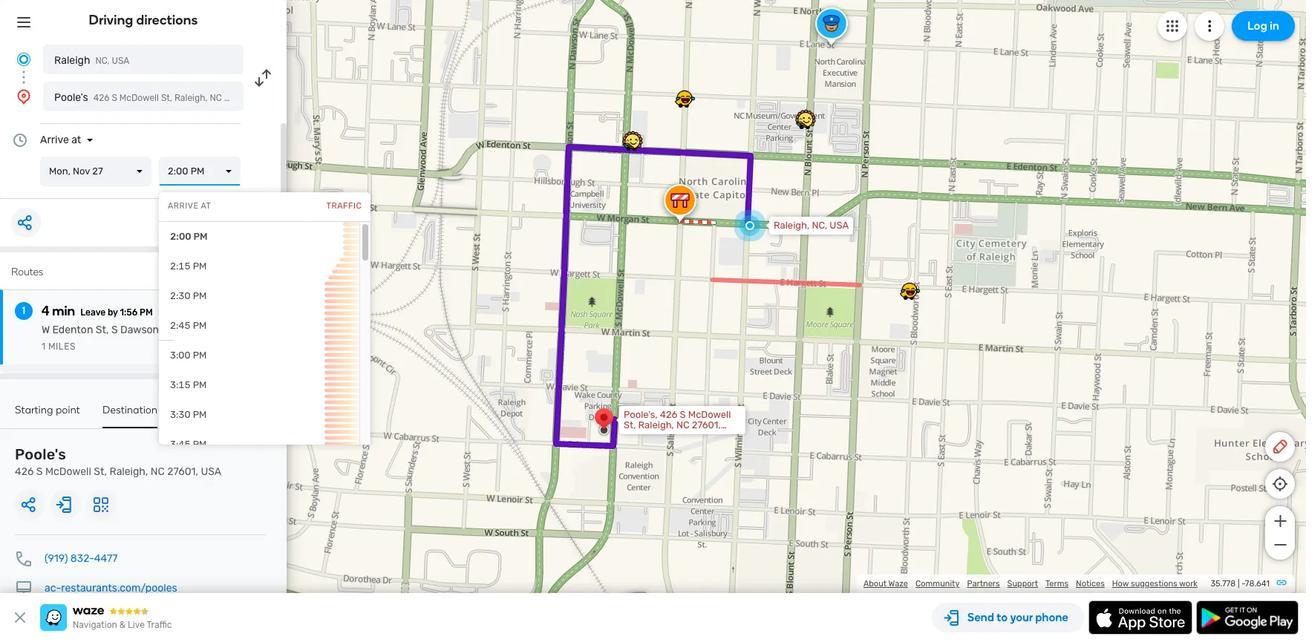 Task type: describe. For each thing, give the bounding box(es) containing it.
computer image
[[15, 580, 33, 598]]

live
[[128, 620, 145, 631]]

832-
[[70, 553, 94, 565]]

usa inside raleigh nc, usa
[[112, 56, 129, 66]]

2:15
[[170, 261, 191, 272]]

1 vertical spatial traffic
[[147, 620, 172, 631]]

poole's,
[[624, 409, 658, 420]]

miles
[[48, 342, 76, 352]]

location image
[[15, 88, 33, 105]]

s down raleigh nc, usa
[[112, 93, 117, 103]]

zoom out image
[[1271, 536, 1290, 554]]

0 horizontal spatial arrive at
[[40, 134, 81, 146]]

raleigh, nc, usa
[[774, 220, 849, 231]]

2:00 inside option
[[170, 231, 191, 242]]

3:15 pm
[[170, 380, 207, 391]]

notices
[[1076, 579, 1105, 589]]

3:45
[[170, 439, 191, 450]]

directions
[[136, 12, 198, 28]]

|
[[1238, 579, 1240, 589]]

nc, for raleigh,
[[812, 220, 828, 231]]

support
[[1008, 579, 1038, 589]]

35.778
[[1211, 579, 1236, 589]]

min
[[52, 303, 75, 319]]

usa inside poole's, 426 s mcdowell st, raleigh, nc 27601, usa
[[624, 430, 643, 441]]

poole's, 426 s mcdowell st, raleigh, nc 27601, usa
[[624, 409, 731, 441]]

partners link
[[967, 579, 1000, 589]]

2:30 pm
[[170, 290, 207, 302]]

2:45 pm option
[[159, 311, 360, 341]]

1:56
[[120, 308, 138, 318]]

1 inside w edenton st, s dawson st raleigh 1 miles
[[42, 342, 46, 352]]

pm for 2:45 pm option
[[193, 320, 207, 331]]

dawson
[[120, 324, 159, 336]]

s inside w edenton st, s dawson st raleigh 1 miles
[[111, 324, 118, 336]]

1 vertical spatial poole's 426 s mcdowell st, raleigh, nc 27601, usa
[[15, 446, 222, 478]]

2:00 inside list box
[[168, 166, 188, 177]]

navigation & live traffic
[[73, 620, 172, 631]]

support link
[[1008, 579, 1038, 589]]

terms link
[[1046, 579, 1069, 589]]

4 min leave by 1:56 pm
[[42, 303, 153, 319]]

ac-restaurants.com/pooles link
[[45, 582, 177, 595]]

driving
[[89, 12, 133, 28]]

1 horizontal spatial nc
[[210, 93, 222, 103]]

clock image
[[11, 131, 29, 149]]

3:00 pm option
[[159, 341, 360, 371]]

mon,
[[49, 166, 70, 177]]

notices link
[[1076, 579, 1105, 589]]

suggestions
[[1131, 579, 1178, 589]]

pm inside list box
[[191, 166, 205, 177]]

0 vertical spatial poole's 426 s mcdowell st, raleigh, nc 27601, usa
[[54, 91, 271, 104]]

how
[[1113, 579, 1129, 589]]

link image
[[1276, 577, 1288, 589]]

ac-
[[45, 582, 61, 595]]

pm for 2:00 pm option
[[194, 231, 208, 242]]

pencil image
[[1272, 438, 1290, 456]]

3:30
[[170, 409, 191, 420]]

destination
[[103, 404, 158, 417]]

27601, inside poole's, 426 s mcdowell st, raleigh, nc 27601, usa
[[692, 420, 721, 431]]

426 inside poole's, 426 s mcdowell st, raleigh, nc 27601, usa
[[660, 409, 678, 420]]

pm for 3:00 pm option
[[193, 350, 207, 361]]

0 vertical spatial poole's
[[54, 91, 88, 104]]

0 horizontal spatial raleigh
[[54, 54, 90, 67]]

(919) 832-4477
[[45, 553, 118, 565]]

terms
[[1046, 579, 1069, 589]]

35.778 | -78.641
[[1211, 579, 1270, 589]]

(919)
[[45, 553, 68, 565]]

78.641
[[1246, 579, 1270, 589]]

starting point button
[[15, 404, 80, 427]]

call image
[[15, 550, 33, 568]]

leave
[[80, 308, 106, 318]]

pm for 2:30 pm option
[[193, 290, 207, 302]]

partners
[[967, 579, 1000, 589]]

about
[[864, 579, 887, 589]]

ac-restaurants.com/pooles
[[45, 582, 177, 595]]

point
[[56, 404, 80, 417]]

0 horizontal spatial at
[[71, 134, 81, 146]]



Task type: vqa. For each thing, say whether or not it's contained in the screenshot.
NC,
yes



Task type: locate. For each thing, give the bounding box(es) containing it.
0 vertical spatial 27601,
[[224, 93, 251, 103]]

arrive at down 2:00 pm list box
[[168, 201, 211, 211]]

work
[[1180, 579, 1198, 589]]

starting
[[15, 404, 53, 417]]

3:15
[[170, 380, 191, 391]]

community
[[916, 579, 960, 589]]

1 vertical spatial 1
[[42, 342, 46, 352]]

pm
[[191, 166, 205, 177], [194, 231, 208, 242], [193, 261, 207, 272], [193, 290, 207, 302], [140, 308, 153, 318], [193, 320, 207, 331], [193, 350, 207, 361], [193, 380, 207, 391], [193, 409, 207, 420], [193, 439, 207, 450]]

0 horizontal spatial 426
[[15, 466, 34, 478]]

1 vertical spatial 2:00
[[170, 231, 191, 242]]

w
[[42, 324, 50, 336]]

2:00
[[168, 166, 188, 177], [170, 231, 191, 242]]

s
[[112, 93, 117, 103], [111, 324, 118, 336], [680, 409, 686, 420], [36, 466, 43, 478]]

raleigh, inside poole's, 426 s mcdowell st, raleigh, nc 27601, usa
[[639, 420, 674, 431]]

x image
[[11, 609, 29, 627]]

0 horizontal spatial mcdowell
[[45, 466, 91, 478]]

raleigh up 3:00 pm
[[175, 324, 211, 336]]

0 vertical spatial 426
[[93, 93, 110, 103]]

426 down the starting point button
[[15, 466, 34, 478]]

4
[[42, 303, 49, 319]]

0 horizontal spatial traffic
[[147, 620, 172, 631]]

0 vertical spatial raleigh
[[54, 54, 90, 67]]

poole's inside poole's 426 s mcdowell st, raleigh, nc 27601, usa
[[15, 446, 66, 464]]

2:00 pm
[[168, 166, 205, 177], [170, 231, 208, 242]]

0 vertical spatial 2:00 pm
[[168, 166, 205, 177]]

edenton
[[52, 324, 93, 336]]

3:00 pm
[[170, 350, 207, 361]]

1 vertical spatial arrive
[[168, 201, 199, 211]]

st
[[162, 324, 172, 336]]

0 horizontal spatial nc,
[[95, 56, 110, 66]]

st,
[[161, 93, 172, 103], [96, 324, 109, 336], [624, 420, 636, 431], [94, 466, 107, 478]]

2 horizontal spatial 426
[[660, 409, 678, 420]]

2 vertical spatial nc
[[151, 466, 165, 478]]

2 horizontal spatial 27601,
[[692, 420, 721, 431]]

1 horizontal spatial nc,
[[812, 220, 828, 231]]

starting point
[[15, 404, 80, 417]]

st, inside poole's, 426 s mcdowell st, raleigh, nc 27601, usa
[[624, 420, 636, 431]]

&
[[119, 620, 126, 631]]

1 horizontal spatial arrive at
[[168, 201, 211, 211]]

nc, for raleigh
[[95, 56, 110, 66]]

3:45 pm
[[170, 439, 207, 450]]

pm inside option
[[193, 320, 207, 331]]

1 horizontal spatial 1
[[42, 342, 46, 352]]

nc,
[[95, 56, 110, 66], [812, 220, 828, 231]]

arrive down 2:00 pm list box
[[168, 201, 199, 211]]

1
[[22, 305, 25, 317], [42, 342, 46, 352]]

nov
[[73, 166, 90, 177]]

mcdowell inside poole's, 426 s mcdowell st, raleigh, nc 27601, usa
[[688, 409, 731, 420]]

0 vertical spatial at
[[71, 134, 81, 146]]

nc
[[210, 93, 222, 103], [677, 420, 690, 431], [151, 466, 165, 478]]

1 horizontal spatial raleigh
[[175, 324, 211, 336]]

0 vertical spatial arrive
[[40, 134, 69, 146]]

2:00 pm option
[[159, 222, 360, 252]]

mcdowell
[[119, 93, 159, 103], [688, 409, 731, 420], [45, 466, 91, 478]]

1 horizontal spatial at
[[201, 201, 211, 211]]

arrive at up mon,
[[40, 134, 81, 146]]

current location image
[[15, 51, 33, 68]]

2:00 pm list box
[[159, 157, 241, 186]]

mon, nov 27 list box
[[40, 157, 152, 186]]

1 vertical spatial at
[[201, 201, 211, 211]]

waze
[[889, 579, 908, 589]]

3:00
[[170, 350, 191, 361]]

0 vertical spatial 1
[[22, 305, 25, 317]]

raleigh inside w edenton st, s dawson st raleigh 1 miles
[[175, 324, 211, 336]]

2:45 pm
[[170, 320, 207, 331]]

1 horizontal spatial mcdowell
[[119, 93, 159, 103]]

arrive
[[40, 134, 69, 146], [168, 201, 199, 211]]

1 down w
[[42, 342, 46, 352]]

0 vertical spatial arrive at
[[40, 134, 81, 146]]

0 horizontal spatial 27601,
[[167, 466, 198, 478]]

at
[[71, 134, 81, 146], [201, 201, 211, 211]]

426 down raleigh nc, usa
[[93, 93, 110, 103]]

mcdowell down raleigh nc, usa
[[119, 93, 159, 103]]

pm inside 4 min leave by 1:56 pm
[[140, 308, 153, 318]]

traffic
[[327, 201, 362, 211], [147, 620, 172, 631]]

3:15 pm option
[[159, 371, 360, 400]]

about waze community partners support terms notices how suggestions work
[[864, 579, 1198, 589]]

2:45
[[170, 320, 191, 331]]

nc inside poole's, 426 s mcdowell st, raleigh, nc 27601, usa
[[677, 420, 690, 431]]

0 vertical spatial traffic
[[327, 201, 362, 211]]

0 vertical spatial 2:00
[[168, 166, 188, 177]]

2 vertical spatial 27601,
[[167, 466, 198, 478]]

0 horizontal spatial 1
[[22, 305, 25, 317]]

1 vertical spatial mcdowell
[[688, 409, 731, 420]]

driving directions
[[89, 12, 198, 28]]

mcdowell down the starting point button
[[45, 466, 91, 478]]

how suggestions work link
[[1113, 579, 1198, 589]]

1 vertical spatial poole's
[[15, 446, 66, 464]]

2 vertical spatial mcdowell
[[45, 466, 91, 478]]

usa
[[112, 56, 129, 66], [253, 93, 271, 103], [830, 220, 849, 231], [624, 430, 643, 441], [201, 466, 222, 478]]

426
[[93, 93, 110, 103], [660, 409, 678, 420], [15, 466, 34, 478]]

2 horizontal spatial mcdowell
[[688, 409, 731, 420]]

raleigh,
[[175, 93, 208, 103], [774, 220, 810, 231], [639, 420, 674, 431], [110, 466, 148, 478]]

pm for 2:15 pm option
[[193, 261, 207, 272]]

poole's down raleigh nc, usa
[[54, 91, 88, 104]]

navigation
[[73, 620, 117, 631]]

0 horizontal spatial nc
[[151, 466, 165, 478]]

s right "poole's,"
[[680, 409, 686, 420]]

mcdowell right "poole's,"
[[688, 409, 731, 420]]

poole's
[[54, 91, 88, 104], [15, 446, 66, 464]]

0 vertical spatial nc
[[210, 93, 222, 103]]

2:15 pm
[[170, 261, 207, 272]]

1 vertical spatial nc,
[[812, 220, 828, 231]]

raleigh nc, usa
[[54, 54, 129, 67]]

2:00 pm inside list box
[[168, 166, 205, 177]]

426 right "poole's,"
[[660, 409, 678, 420]]

1 vertical spatial arrive at
[[168, 201, 211, 211]]

1 vertical spatial 2:00 pm
[[170, 231, 208, 242]]

nc, inside raleigh nc, usa
[[95, 56, 110, 66]]

w edenton st, s dawson st raleigh 1 miles
[[42, 324, 211, 352]]

2:00 pm inside option
[[170, 231, 208, 242]]

2 horizontal spatial nc
[[677, 420, 690, 431]]

1 horizontal spatial 426
[[93, 93, 110, 103]]

3:45 pm option
[[159, 430, 360, 460]]

at up mon, nov 27
[[71, 134, 81, 146]]

1 left 4
[[22, 305, 25, 317]]

destination button
[[103, 404, 158, 429]]

arrive up mon,
[[40, 134, 69, 146]]

(919) 832-4477 link
[[45, 553, 118, 565]]

s down by
[[111, 324, 118, 336]]

at down 2:00 pm list box
[[201, 201, 211, 211]]

1 vertical spatial 426
[[660, 409, 678, 420]]

mon, nov 27
[[49, 166, 103, 177]]

st, inside w edenton st, s dawson st raleigh 1 miles
[[96, 324, 109, 336]]

pm for 3:30 pm option
[[193, 409, 207, 420]]

1 horizontal spatial 27601,
[[224, 93, 251, 103]]

1 horizontal spatial arrive
[[168, 201, 199, 211]]

by
[[108, 308, 118, 318]]

arrive at
[[40, 134, 81, 146], [168, 201, 211, 211]]

27601,
[[224, 93, 251, 103], [692, 420, 721, 431], [167, 466, 198, 478]]

about waze link
[[864, 579, 908, 589]]

1 vertical spatial 27601,
[[692, 420, 721, 431]]

pm for 3:45 pm option
[[193, 439, 207, 450]]

1 horizontal spatial traffic
[[327, 201, 362, 211]]

2:15 pm option
[[159, 252, 360, 282]]

2 vertical spatial 426
[[15, 466, 34, 478]]

2:30 pm option
[[159, 282, 360, 311]]

0 horizontal spatial arrive
[[40, 134, 69, 146]]

community link
[[916, 579, 960, 589]]

zoom in image
[[1271, 513, 1290, 530]]

1 vertical spatial nc
[[677, 420, 690, 431]]

27
[[92, 166, 103, 177]]

0 vertical spatial mcdowell
[[119, 93, 159, 103]]

2:30
[[170, 290, 191, 302]]

0 vertical spatial nc,
[[95, 56, 110, 66]]

s down the starting point button
[[36, 466, 43, 478]]

1 vertical spatial raleigh
[[175, 324, 211, 336]]

4477
[[94, 553, 118, 565]]

s inside poole's, 426 s mcdowell st, raleigh, nc 27601, usa
[[680, 409, 686, 420]]

restaurants.com/pooles
[[61, 582, 177, 595]]

3:30 pm option
[[159, 400, 360, 430]]

raleigh
[[54, 54, 90, 67], [175, 324, 211, 336]]

poole's 426 s mcdowell st, raleigh, nc 27601, usa
[[54, 91, 271, 104], [15, 446, 222, 478]]

-
[[1242, 579, 1246, 589]]

raleigh right current location icon
[[54, 54, 90, 67]]

pm for 3:15 pm option
[[193, 380, 207, 391]]

routes
[[11, 266, 43, 279]]

poole's down the starting point button
[[15, 446, 66, 464]]

3:30 pm
[[170, 409, 207, 420]]



